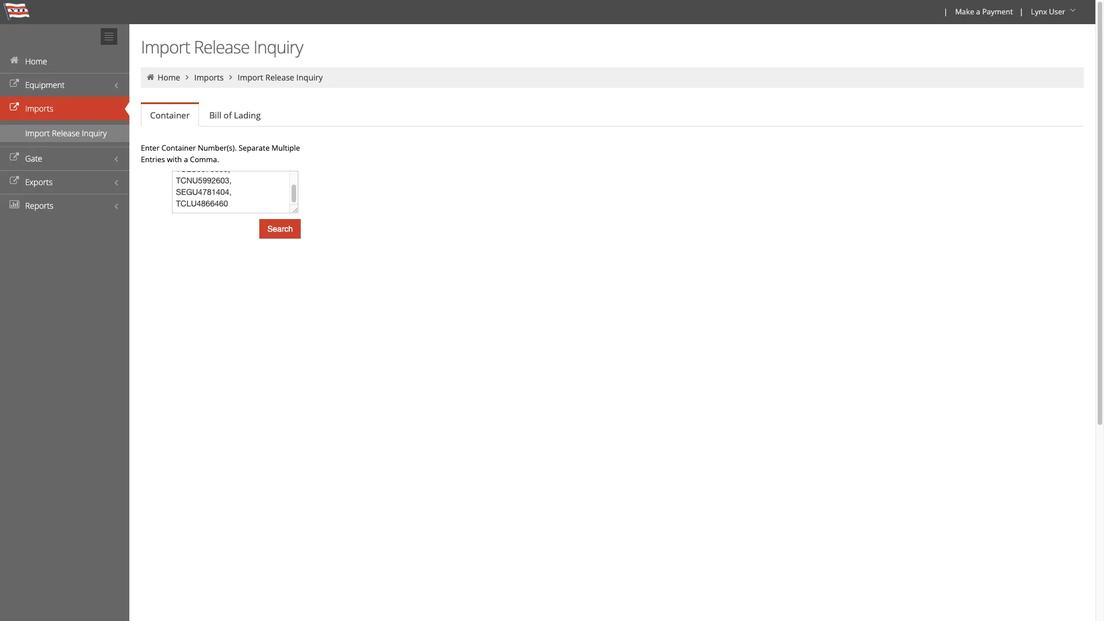 Task type: locate. For each thing, give the bounding box(es) containing it.
import right angle right icon
[[238, 72, 263, 83]]

external link image down equipment link
[[9, 104, 20, 112]]

external link image for gate
[[9, 154, 20, 162]]

a right make
[[976, 6, 981, 17]]

0 vertical spatial import release inquiry link
[[238, 72, 323, 83]]

container up enter
[[150, 109, 190, 121]]

1 horizontal spatial |
[[1020, 6, 1024, 17]]

inquiry inside import release inquiry 'link'
[[82, 128, 107, 139]]

external link image left gate
[[9, 154, 20, 162]]

home left angle right image
[[158, 72, 180, 83]]

0 horizontal spatial release
[[52, 128, 80, 139]]

imports link
[[194, 72, 224, 83], [0, 97, 129, 120]]

1 external link image from the top
[[9, 80, 20, 88]]

a right with
[[184, 154, 188, 164]]

home link
[[0, 49, 129, 73], [158, 72, 180, 83]]

1 | from the left
[[944, 6, 948, 17]]

1 external link image from the top
[[9, 104, 20, 112]]

search button
[[259, 219, 301, 239]]

home
[[25, 56, 47, 67], [158, 72, 180, 83]]

external link image inside exports link
[[9, 177, 20, 185]]

0 horizontal spatial |
[[944, 6, 948, 17]]

1 horizontal spatial home
[[158, 72, 180, 83]]

import
[[141, 35, 190, 59], [238, 72, 263, 83], [25, 128, 50, 139]]

import release inquiry up angle right icon
[[141, 35, 303, 59]]

bill of lading
[[209, 109, 261, 121]]

imports
[[194, 72, 224, 83], [25, 103, 53, 114]]

1 horizontal spatial imports
[[194, 72, 224, 83]]

external link image
[[9, 80, 20, 88], [9, 177, 20, 185]]

1 vertical spatial a
[[184, 154, 188, 164]]

reports
[[25, 200, 53, 211]]

external link image left the equipment
[[9, 80, 20, 88]]

release right angle right icon
[[265, 72, 294, 83]]

import release inquiry link
[[238, 72, 323, 83], [0, 125, 129, 142]]

equipment
[[25, 79, 65, 90]]

0 vertical spatial imports
[[194, 72, 224, 83]]

2 vertical spatial import release inquiry
[[25, 128, 107, 139]]

home link left angle right image
[[158, 72, 180, 83]]

1 vertical spatial imports link
[[0, 97, 129, 120]]

0 horizontal spatial home
[[25, 56, 47, 67]]

0 vertical spatial external link image
[[9, 80, 20, 88]]

None text field
[[172, 171, 299, 213]]

home link up the equipment
[[0, 49, 129, 73]]

bar chart image
[[9, 201, 20, 209]]

0 horizontal spatial import
[[25, 128, 50, 139]]

1 vertical spatial external link image
[[9, 177, 20, 185]]

| left lynx
[[1020, 6, 1024, 17]]

import release inquiry link up the "gate" link
[[0, 125, 129, 142]]

inquiry
[[253, 35, 303, 59], [296, 72, 323, 83], [82, 128, 107, 139]]

exports link
[[0, 170, 129, 194]]

0 horizontal spatial imports
[[25, 103, 53, 114]]

import inside 'link'
[[25, 128, 50, 139]]

multiple
[[272, 143, 300, 153]]

0 vertical spatial external link image
[[9, 104, 20, 112]]

1 vertical spatial imports
[[25, 103, 53, 114]]

external link image up bar chart image
[[9, 177, 20, 185]]

1 vertical spatial external link image
[[9, 154, 20, 162]]

release
[[194, 35, 250, 59], [265, 72, 294, 83], [52, 128, 80, 139]]

external link image for exports
[[9, 177, 20, 185]]

imports down the equipment
[[25, 103, 53, 114]]

external link image for imports
[[9, 104, 20, 112]]

1 vertical spatial import release inquiry link
[[0, 125, 129, 142]]

gate
[[25, 153, 42, 164]]

external link image inside equipment link
[[9, 80, 20, 88]]

imports link left angle right icon
[[194, 72, 224, 83]]

1 vertical spatial container
[[162, 143, 196, 153]]

1 vertical spatial home
[[158, 72, 180, 83]]

import up gate
[[25, 128, 50, 139]]

0 horizontal spatial import release inquiry link
[[0, 125, 129, 142]]

0 vertical spatial a
[[976, 6, 981, 17]]

2 horizontal spatial import
[[238, 72, 263, 83]]

0 vertical spatial home
[[25, 56, 47, 67]]

external link image inside the "gate" link
[[9, 154, 20, 162]]

release up angle right icon
[[194, 35, 250, 59]]

release inside 'link'
[[52, 128, 80, 139]]

import release inquiry
[[141, 35, 303, 59], [238, 72, 323, 83], [25, 128, 107, 139]]

0 vertical spatial home image
[[9, 56, 20, 64]]

0 horizontal spatial home image
[[9, 56, 20, 64]]

1 vertical spatial release
[[265, 72, 294, 83]]

2 horizontal spatial release
[[265, 72, 294, 83]]

home image
[[9, 56, 20, 64], [146, 73, 156, 81]]

a
[[976, 6, 981, 17], [184, 154, 188, 164]]

external link image inside imports link
[[9, 104, 20, 112]]

external link image
[[9, 104, 20, 112], [9, 154, 20, 162]]

import release inquiry link right angle right icon
[[238, 72, 323, 83]]

1 horizontal spatial imports link
[[194, 72, 224, 83]]

2 external link image from the top
[[9, 177, 20, 185]]

enter container number(s).  separate multiple entries with a comma.
[[141, 143, 300, 164]]

home image left angle right image
[[146, 73, 156, 81]]

2 vertical spatial inquiry
[[82, 128, 107, 139]]

container inside enter container number(s).  separate multiple entries with a comma.
[[162, 143, 196, 153]]

comma.
[[190, 154, 219, 164]]

0 vertical spatial release
[[194, 35, 250, 59]]

imports left angle right icon
[[194, 72, 224, 83]]

angle right image
[[226, 73, 236, 81]]

lynx
[[1031, 6, 1047, 17]]

2 vertical spatial import
[[25, 128, 50, 139]]

0 vertical spatial imports link
[[194, 72, 224, 83]]

2 vertical spatial release
[[52, 128, 80, 139]]

container up with
[[162, 143, 196, 153]]

inquiry for the bottommost import release inquiry 'link'
[[82, 128, 107, 139]]

import release inquiry right angle right icon
[[238, 72, 323, 83]]

external link image for equipment
[[9, 80, 20, 88]]

|
[[944, 6, 948, 17], [1020, 6, 1024, 17]]

0 vertical spatial import
[[141, 35, 190, 59]]

home up the equipment
[[25, 56, 47, 67]]

lynx user
[[1031, 6, 1066, 17]]

2 external link image from the top
[[9, 154, 20, 162]]

0 horizontal spatial a
[[184, 154, 188, 164]]

1 vertical spatial import
[[238, 72, 263, 83]]

| left make
[[944, 6, 948, 17]]

release up the "gate" link
[[52, 128, 80, 139]]

bill
[[209, 109, 221, 121]]

1 horizontal spatial import release inquiry link
[[238, 72, 323, 83]]

with
[[167, 154, 182, 164]]

1 horizontal spatial home image
[[146, 73, 156, 81]]

imports link down the equipment
[[0, 97, 129, 120]]

container
[[150, 109, 190, 121], [162, 143, 196, 153]]

bill of lading link
[[200, 104, 270, 127]]

home image up equipment link
[[9, 56, 20, 64]]

1 vertical spatial inquiry
[[296, 72, 323, 83]]

import up angle right image
[[141, 35, 190, 59]]

import release inquiry up the "gate" link
[[25, 128, 107, 139]]

1 horizontal spatial release
[[194, 35, 250, 59]]

make a payment link
[[950, 0, 1017, 24]]

1 horizontal spatial a
[[976, 6, 981, 17]]

lynx user link
[[1026, 0, 1083, 24]]

reports link
[[0, 194, 129, 217]]



Task type: describe. For each thing, give the bounding box(es) containing it.
0 vertical spatial container
[[150, 109, 190, 121]]

0 horizontal spatial home link
[[0, 49, 129, 73]]

0 vertical spatial inquiry
[[253, 35, 303, 59]]

0 horizontal spatial imports link
[[0, 97, 129, 120]]

exports
[[25, 177, 53, 188]]

make
[[955, 6, 974, 17]]

2 | from the left
[[1020, 6, 1024, 17]]

angle right image
[[182, 73, 192, 81]]

1 horizontal spatial import
[[141, 35, 190, 59]]

0 vertical spatial import release inquiry
[[141, 35, 303, 59]]

search
[[267, 224, 293, 234]]

import for top import release inquiry 'link'
[[238, 72, 263, 83]]

user
[[1049, 6, 1066, 17]]

import for the bottommost import release inquiry 'link'
[[25, 128, 50, 139]]

make a payment
[[955, 6, 1013, 17]]

1 horizontal spatial home link
[[158, 72, 180, 83]]

container link
[[141, 104, 199, 127]]

release for the bottommost import release inquiry 'link'
[[52, 128, 80, 139]]

payment
[[982, 6, 1013, 17]]

a inside enter container number(s).  separate multiple entries with a comma.
[[184, 154, 188, 164]]

inquiry for top import release inquiry 'link'
[[296, 72, 323, 83]]

lading
[[234, 109, 261, 121]]

release for top import release inquiry 'link'
[[265, 72, 294, 83]]

separate
[[239, 143, 270, 153]]

1 vertical spatial home image
[[146, 73, 156, 81]]

number(s).
[[198, 143, 237, 153]]

enter
[[141, 143, 160, 153]]

of
[[224, 109, 232, 121]]

1 vertical spatial import release inquiry
[[238, 72, 323, 83]]

entries
[[141, 154, 165, 164]]

equipment link
[[0, 73, 129, 97]]

angle down image
[[1068, 6, 1079, 14]]

gate link
[[0, 147, 129, 170]]



Task type: vqa. For each thing, say whether or not it's contained in the screenshot.
Imports to the bottom
yes



